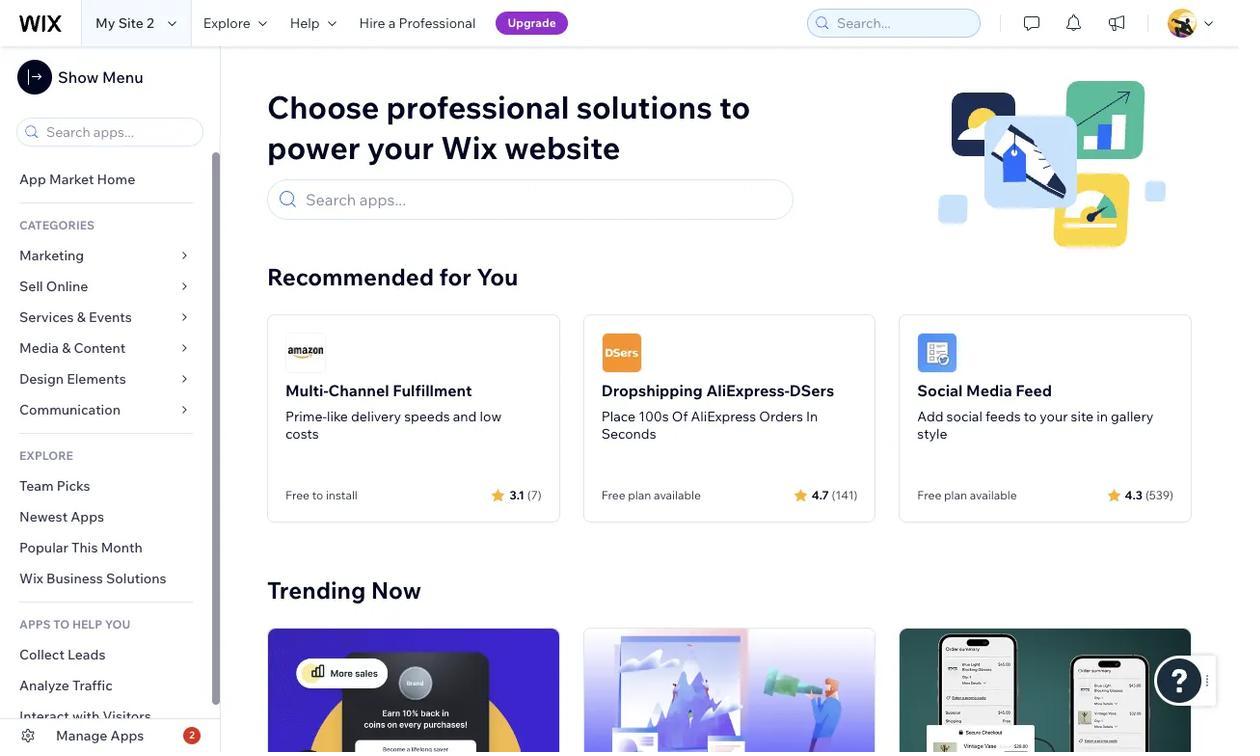 Task type: locate. For each thing, give the bounding box(es) containing it.
0 horizontal spatial plan
[[628, 488, 652, 503]]

1 horizontal spatial free
[[602, 488, 626, 503]]

0 horizontal spatial free
[[286, 488, 310, 503]]

to right solutions
[[720, 88, 751, 126]]

& up design elements
[[62, 340, 71, 357]]

explore
[[203, 14, 251, 32]]

media up design
[[19, 340, 59, 357]]

1 horizontal spatial your
[[1040, 408, 1068, 425]]

app market home link
[[0, 164, 212, 195]]

you
[[477, 262, 518, 291]]

2 free plan available from the left
[[918, 488, 1017, 503]]

your left 'site' at the right of page
[[1040, 408, 1068, 425]]

4.7
[[812, 488, 829, 502]]

0 horizontal spatial available
[[654, 488, 701, 503]]

3 free from the left
[[918, 488, 942, 503]]

team picks link
[[0, 471, 212, 502]]

collect
[[19, 646, 65, 664]]

interact with visitors link
[[0, 701, 212, 732]]

1 vertical spatial media
[[967, 381, 1012, 400]]

social
[[947, 408, 983, 425]]

100s
[[639, 408, 669, 425]]

plan
[[628, 488, 652, 503], [944, 488, 968, 503]]

1 vertical spatial apps
[[111, 727, 144, 745]]

2 available from the left
[[970, 488, 1017, 503]]

0 horizontal spatial media
[[19, 340, 59, 357]]

free for dropshipping aliexpress-dsers
[[602, 488, 626, 503]]

1 horizontal spatial free plan available
[[918, 488, 1017, 503]]

apps inside 'link'
[[71, 508, 104, 526]]

2 plan from the left
[[944, 488, 968, 503]]

social
[[918, 381, 963, 400]]

1 horizontal spatial search apps... field
[[300, 180, 784, 219]]

seconds
[[602, 425, 656, 443]]

free for multi-channel fulfillment
[[286, 488, 310, 503]]

multi-channel fulfillment prime-like delivery speeds and low costs
[[286, 381, 502, 443]]

Search apps... field
[[41, 119, 197, 146], [300, 180, 784, 219]]

1 free plan available from the left
[[602, 488, 701, 503]]

show menu button
[[17, 60, 143, 95]]

show
[[58, 68, 99, 87]]

recommended
[[267, 262, 434, 291]]

1 vertical spatial your
[[1040, 408, 1068, 425]]

available down seconds
[[654, 488, 701, 503]]

1 horizontal spatial 2
[[189, 729, 195, 742]]

media & content link
[[0, 333, 212, 364]]

month
[[101, 539, 143, 557]]

1 plan from the left
[[628, 488, 652, 503]]

plan down style
[[944, 488, 968, 503]]

0 horizontal spatial free plan available
[[602, 488, 701, 503]]

wix
[[441, 128, 498, 167], [19, 570, 43, 587]]

website
[[504, 128, 621, 167]]

(7)
[[527, 488, 542, 502]]

1 free from the left
[[286, 488, 310, 503]]

2 right manage apps at the left of the page
[[189, 729, 195, 742]]

free left install at the left
[[286, 488, 310, 503]]

services & events link
[[0, 302, 212, 333]]

free down seconds
[[602, 488, 626, 503]]

in
[[1097, 408, 1108, 425]]

costs
[[286, 425, 319, 443]]

to down feed at the bottom right of the page
[[1024, 408, 1037, 425]]

professional
[[399, 14, 476, 32]]

available down feeds
[[970, 488, 1017, 503]]

wix down popular
[[19, 570, 43, 587]]

plan down seconds
[[628, 488, 652, 503]]

0 horizontal spatial your
[[367, 128, 434, 167]]

marketing
[[19, 247, 84, 264]]

1 vertical spatial wix
[[19, 570, 43, 587]]

free plan available down style
[[918, 488, 1017, 503]]

1 horizontal spatial to
[[720, 88, 751, 126]]

style
[[918, 425, 948, 443]]

2 horizontal spatial free
[[918, 488, 942, 503]]

se ranking poster image
[[584, 629, 875, 752]]

4.3 (539)
[[1125, 488, 1174, 502]]

1 available from the left
[[654, 488, 701, 503]]

apps for manage apps
[[111, 727, 144, 745]]

1 horizontal spatial available
[[970, 488, 1017, 503]]

3.1 (7)
[[510, 488, 542, 502]]

0 horizontal spatial wix
[[19, 570, 43, 587]]

to
[[720, 88, 751, 126], [1024, 408, 1037, 425], [312, 488, 323, 503]]

0 horizontal spatial 2
[[147, 14, 154, 32]]

communication
[[19, 401, 124, 419]]

1 horizontal spatial wix
[[441, 128, 498, 167]]

apps up this
[[71, 508, 104, 526]]

2 right "site"
[[147, 14, 154, 32]]

visitors
[[103, 708, 151, 725]]

sell online
[[19, 278, 88, 295]]

hire a professional link
[[348, 0, 488, 46]]

1 horizontal spatial media
[[967, 381, 1012, 400]]

content
[[74, 340, 126, 357]]

0 vertical spatial apps
[[71, 508, 104, 526]]

to
[[53, 617, 70, 632]]

your inside social media feed add social feeds to your site in gallery style
[[1040, 408, 1068, 425]]

0 horizontal spatial search apps... field
[[41, 119, 197, 146]]

you
[[105, 617, 130, 632]]

search apps... field up home
[[41, 119, 197, 146]]

place
[[602, 408, 636, 425]]

help
[[72, 617, 102, 632]]

free plan available down seconds
[[602, 488, 701, 503]]

0 vertical spatial wix
[[441, 128, 498, 167]]

plan for social
[[944, 488, 968, 503]]

channel
[[329, 381, 389, 400]]

services & events
[[19, 309, 132, 326]]

2 free from the left
[[602, 488, 626, 503]]

speeds
[[404, 408, 450, 425]]

search apps... field down website
[[300, 180, 784, 219]]

available
[[654, 488, 701, 503], [970, 488, 1017, 503]]

1 vertical spatial 2
[[189, 729, 195, 742]]

0 vertical spatial media
[[19, 340, 59, 357]]

professional
[[386, 88, 570, 126]]

market
[[49, 171, 94, 188]]

1 vertical spatial to
[[1024, 408, 1037, 425]]

solutions
[[576, 88, 713, 126]]

like
[[327, 408, 348, 425]]

dropshipping aliexpress-dsers place 100s of aliexpress orders in seconds
[[602, 381, 835, 443]]

2 vertical spatial to
[[312, 488, 323, 503]]

available for aliexpress-
[[654, 488, 701, 503]]

popular this month link
[[0, 532, 212, 563]]

1 vertical spatial &
[[62, 340, 71, 357]]

1 horizontal spatial plan
[[944, 488, 968, 503]]

aliexpress-
[[706, 381, 790, 400]]

0 vertical spatial search apps... field
[[41, 119, 197, 146]]

aliexpress
[[691, 408, 756, 425]]

0 horizontal spatial apps
[[71, 508, 104, 526]]

0 vertical spatial your
[[367, 128, 434, 167]]

apps down visitors at left bottom
[[111, 727, 144, 745]]

to inside social media feed add social feeds to your site in gallery style
[[1024, 408, 1037, 425]]

interact
[[19, 708, 69, 725]]

dropshipping aliexpress-dsers logo image
[[602, 333, 642, 373]]

free plan available for social
[[918, 488, 1017, 503]]

in
[[806, 408, 818, 425]]

1 vertical spatial search apps... field
[[300, 180, 784, 219]]

prime-
[[286, 408, 327, 425]]

to left install at the left
[[312, 488, 323, 503]]

plan for dropshipping
[[628, 488, 652, 503]]

events
[[89, 309, 132, 326]]

newest apps link
[[0, 502, 212, 532]]

for
[[439, 262, 472, 291]]

marketing link
[[0, 240, 212, 271]]

free down style
[[918, 488, 942, 503]]

media up feeds
[[967, 381, 1012, 400]]

team picks
[[19, 477, 90, 495]]

newest apps
[[19, 508, 104, 526]]

your right 'power' at the top left of page
[[367, 128, 434, 167]]

1 horizontal spatial apps
[[111, 727, 144, 745]]

communication link
[[0, 395, 212, 425]]

interact with visitors
[[19, 708, 151, 725]]

& left events
[[77, 309, 86, 326]]

free plan available
[[602, 488, 701, 503], [918, 488, 1017, 503]]

0 horizontal spatial to
[[312, 488, 323, 503]]

1 horizontal spatial &
[[77, 309, 86, 326]]

wix down professional
[[441, 128, 498, 167]]

picks
[[57, 477, 90, 495]]

2 horizontal spatial to
[[1024, 408, 1037, 425]]

0 vertical spatial to
[[720, 88, 751, 126]]

Search... field
[[831, 10, 974, 37]]

0 vertical spatial &
[[77, 309, 86, 326]]

0 horizontal spatial &
[[62, 340, 71, 357]]

4.7 (141)
[[812, 488, 858, 502]]



Task type: describe. For each thing, give the bounding box(es) containing it.
choose professional solutions to power your wix website
[[267, 88, 751, 167]]

services
[[19, 309, 74, 326]]

reconvert upsell & cross sell poster image
[[900, 629, 1191, 752]]

(539)
[[1146, 488, 1174, 502]]

manage
[[56, 727, 107, 745]]

help
[[290, 14, 320, 32]]

multi-channel fulfillment logo image
[[286, 333, 326, 373]]

media inside "media & content" link
[[19, 340, 59, 357]]

feeds
[[986, 408, 1021, 425]]

apps for newest apps
[[71, 508, 104, 526]]

feed
[[1016, 381, 1052, 400]]

solutions
[[106, 570, 167, 587]]

3.1
[[510, 488, 525, 502]]

of
[[672, 408, 688, 425]]

analyze traffic link
[[0, 670, 212, 701]]

popular this month
[[19, 539, 143, 557]]

your inside choose professional solutions to power your wix website
[[367, 128, 434, 167]]

social media feed add social feeds to your site in gallery style
[[918, 381, 1154, 443]]

traffic
[[72, 677, 113, 695]]

online
[[46, 278, 88, 295]]

my
[[95, 14, 115, 32]]

design
[[19, 370, 64, 388]]

available for media
[[970, 488, 1017, 503]]

multi-
[[286, 381, 329, 400]]

delivery
[[351, 408, 401, 425]]

add
[[918, 408, 944, 425]]

design elements link
[[0, 364, 212, 395]]

trending
[[267, 576, 366, 605]]

trending now
[[267, 576, 421, 605]]

free plan available for dropshipping
[[602, 488, 701, 503]]

popular
[[19, 539, 68, 557]]

low
[[480, 408, 502, 425]]

home
[[97, 171, 135, 188]]

manage apps
[[56, 727, 144, 745]]

apps
[[19, 617, 51, 632]]

app market home
[[19, 171, 135, 188]]

recommended for you
[[267, 262, 518, 291]]

design elements
[[19, 370, 126, 388]]

free to install
[[286, 488, 358, 503]]

dsers
[[790, 381, 835, 400]]

social media feed logo image
[[918, 333, 958, 373]]

orders
[[759, 408, 803, 425]]

& for content
[[62, 340, 71, 357]]

analyze traffic
[[19, 677, 113, 695]]

gallery
[[1111, 408, 1154, 425]]

menu
[[102, 68, 143, 87]]

now
[[371, 576, 421, 605]]

a
[[389, 14, 396, 32]]

help button
[[279, 0, 348, 46]]

leads
[[68, 646, 106, 664]]

and
[[453, 408, 477, 425]]

collect leads
[[19, 646, 106, 664]]

apps to help you
[[19, 617, 130, 632]]

show menu
[[58, 68, 143, 87]]

0 vertical spatial 2
[[147, 14, 154, 32]]

fulfillment
[[393, 381, 472, 400]]

& for events
[[77, 309, 86, 326]]

app
[[19, 171, 46, 188]]

wix business solutions
[[19, 570, 167, 587]]

upgrade
[[508, 15, 556, 30]]

elements
[[67, 370, 126, 388]]

newest
[[19, 508, 68, 526]]

twism: your own coin & rewards poster image
[[268, 629, 559, 752]]

site
[[118, 14, 144, 32]]

(141)
[[832, 488, 858, 502]]

with
[[72, 708, 100, 725]]

media inside social media feed add social feeds to your site in gallery style
[[967, 381, 1012, 400]]

to inside choose professional solutions to power your wix website
[[720, 88, 751, 126]]

site
[[1071, 408, 1094, 425]]

business
[[46, 570, 103, 587]]

upgrade button
[[496, 12, 568, 35]]

free for social media feed
[[918, 488, 942, 503]]

explore
[[19, 449, 73, 463]]

wix inside choose professional solutions to power your wix website
[[441, 128, 498, 167]]

wix business solutions link
[[0, 563, 212, 594]]

collect leads link
[[0, 640, 212, 670]]

my site 2
[[95, 14, 154, 32]]

hire
[[359, 14, 386, 32]]

4.3
[[1125, 488, 1143, 502]]

media & content
[[19, 340, 126, 357]]

categories
[[19, 218, 95, 232]]



Task type: vqa. For each thing, say whether or not it's contained in the screenshot.


